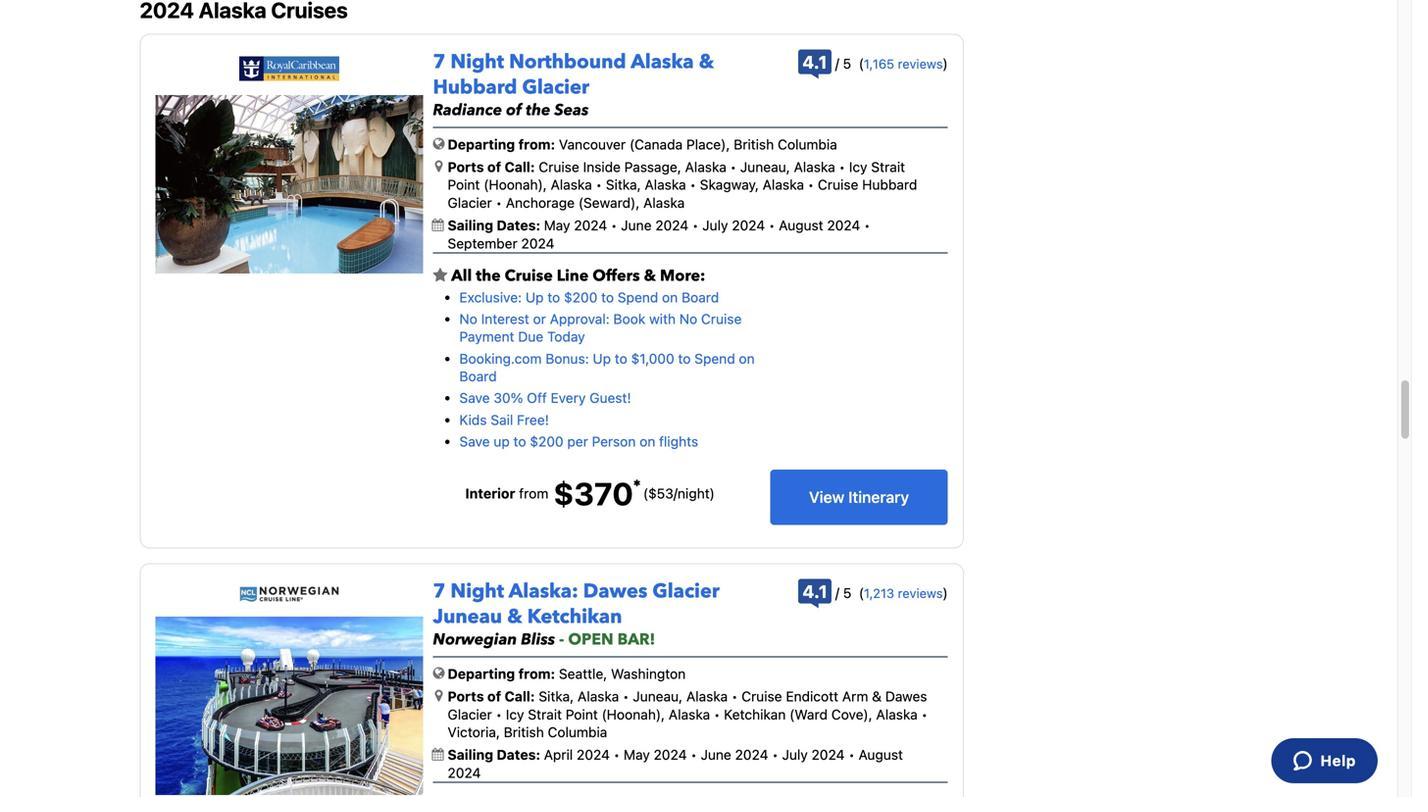 Task type: describe. For each thing, give the bounding box(es) containing it.
dawes inside cruise endicott arm & dawes glacier
[[886, 689, 928, 705]]

open
[[568, 629, 614, 651]]

0 vertical spatial board
[[682, 289, 719, 305]]

glacier inside 7 night alaska: dawes glacier juneau & ketchikan norwegian bliss - open bar!
[[653, 578, 720, 605]]

norwegian cruise line image
[[239, 586, 339, 603]]

icy inside the • icy strait point (hoonah), alaska • ketchikan (ward cove), alaska • victoria, british columbia
[[506, 707, 524, 723]]

1 vertical spatial on
[[739, 351, 755, 367]]

vancouver
[[559, 136, 626, 152]]

line
[[557, 265, 589, 287]]

(seward),
[[579, 195, 640, 211]]

calendar image
[[432, 219, 444, 232]]

1 horizontal spatial $200
[[564, 289, 598, 305]]

departing for 7 night northbound alaska & hubbard glacier
[[448, 136, 515, 152]]

sailing for 7 night northbound alaska & hubbard glacier
[[448, 217, 493, 234]]

/ for 7 night northbound alaska & hubbard glacier
[[835, 55, 840, 72]]

) for 7 night northbound alaska & hubbard glacier
[[943, 55, 948, 72]]

departing from: seattle, washington
[[448, 666, 686, 682]]

calendar image
[[432, 749, 444, 761]]

the inside the 7 night northbound alaska & hubbard glacier radiance of the seas
[[526, 100, 551, 121]]

view
[[809, 488, 845, 506]]

place),
[[687, 136, 730, 152]]

cruise for cruise hubbard glacier
[[818, 177, 859, 193]]

exclusive: up to $200 to spend on board no interest or approval: book with no cruise payment due today booking.com bonus: up to $1,000 to spend on board save 30% off every guest! kids sail free! save up to $200 per person on flights
[[460, 289, 755, 450]]

today
[[547, 329, 585, 345]]

inside
[[583, 159, 621, 175]]

star image
[[433, 268, 448, 283]]

juneau
[[433, 604, 502, 631]]

1,165
[[864, 56, 895, 71]]

(ward
[[790, 707, 828, 723]]

every
[[551, 390, 586, 406]]

1 horizontal spatial may
[[624, 747, 650, 763]]

icy strait point (hoonah), alaska
[[448, 159, 905, 193]]

kids sail free! link
[[460, 412, 549, 428]]

sailing for 7 night alaska: dawes glacier juneau & ketchikan
[[448, 747, 493, 763]]

alaska:
[[509, 578, 579, 605]]

7 night alaska: dawes glacier juneau & ketchikan norwegian bliss - open bar!
[[433, 578, 720, 651]]

interior
[[465, 486, 515, 502]]

alaska inside the 7 night northbound alaska & hubbard glacier radiance of the seas
[[631, 49, 694, 76]]

1,213 reviews link
[[864, 586, 943, 601]]

cove),
[[832, 707, 873, 723]]

7 for hubbard
[[433, 49, 446, 76]]

night)
[[678, 486, 715, 502]]

dates: for 7 night northbound alaska & hubbard glacier
[[497, 217, 541, 234]]

washington
[[611, 666, 686, 682]]

to down line
[[548, 289, 560, 305]]

of inside the 7 night northbound alaska & hubbard glacier radiance of the seas
[[506, 100, 522, 121]]

0 horizontal spatial the
[[476, 265, 501, 287]]

passage,
[[625, 159, 682, 175]]

cruise endicott arm & dawes glacier
[[448, 689, 928, 723]]

map marker image for 7 night northbound alaska & hubbard glacier
[[435, 159, 443, 173]]

kids
[[460, 412, 487, 428]]

with
[[649, 311, 676, 327]]

point inside the • icy strait point (hoonah), alaska • ketchikan (ward cove), alaska • victoria, british columbia
[[566, 707, 598, 723]]

0 vertical spatial british
[[734, 136, 774, 152]]

from
[[519, 486, 549, 502]]

globe image
[[433, 137, 445, 150]]

night for northbound
[[451, 49, 504, 76]]

reviews for 7 night northbound alaska & hubbard glacier
[[898, 56, 943, 71]]

1 vertical spatial $200
[[530, 434, 564, 450]]

off
[[527, 390, 547, 406]]

4.1 / 5 ( 1,165 reviews )
[[803, 51, 948, 73]]

sailing dates: for 7 night alaska: dawes glacier juneau & ketchikan
[[448, 747, 544, 763]]

point inside icy strait point (hoonah), alaska
[[448, 177, 480, 193]]

0 vertical spatial sitka,
[[606, 177, 641, 193]]

( for 7 night northbound alaska & hubbard glacier
[[859, 55, 864, 72]]

july inside may 2024 • june 2024 • july 2024 • august 2024 • september 2024
[[703, 217, 728, 234]]

cruise inside exclusive: up to $200 to spend on board no interest or approval: book with no cruise payment due today booking.com bonus: up to $1,000 to spend on board save 30% off every guest! kids sail free! save up to $200 per person on flights
[[701, 311, 742, 327]]

map marker image for 7 night alaska: dawes glacier juneau & ketchikan
[[435, 689, 443, 703]]

guest!
[[590, 390, 631, 406]]

bonus:
[[546, 351, 589, 367]]

from: for 7 night northbound alaska & hubbard glacier
[[519, 136, 555, 152]]

payment
[[460, 329, 515, 345]]

or
[[533, 311, 546, 327]]

anchorage
[[506, 195, 575, 211]]

2 vertical spatial on
[[640, 434, 656, 450]]

1 vertical spatial /
[[674, 486, 678, 502]]

1 vertical spatial june
[[701, 747, 732, 763]]

$1,000
[[631, 351, 675, 367]]

call: for 7 night alaska: dawes glacier juneau & ketchikan
[[505, 689, 535, 705]]

save 30% off every guest! link
[[460, 390, 631, 406]]

more:
[[660, 265, 706, 287]]

30%
[[494, 390, 523, 406]]

night for alaska:
[[451, 578, 504, 605]]

cruise for cruise endicott arm & dawes glacier
[[742, 689, 782, 705]]

sail
[[491, 412, 513, 428]]

hubbard inside the 7 night northbound alaska & hubbard glacier radiance of the seas
[[433, 74, 517, 101]]

0 vertical spatial juneau,
[[741, 159, 790, 175]]

from: for 7 night alaska: dawes glacier juneau & ketchikan
[[519, 666, 555, 682]]

4.1 for 7 night alaska: dawes glacier juneau & ketchikan
[[803, 581, 828, 602]]

up
[[494, 434, 510, 450]]

4.1 for 7 night northbound alaska & hubbard glacier
[[803, 51, 827, 73]]

• anchorage (seward), alaska
[[492, 195, 685, 211]]

april
[[544, 747, 573, 763]]

cruise for cruise inside passage, alaska • juneau, alaska
[[539, 159, 580, 175]]

itinerary
[[849, 488, 909, 506]]

glacier inside cruise endicott arm & dawes glacier
[[448, 707, 492, 723]]

may inside may 2024 • june 2024 • july 2024 • august 2024 • september 2024
[[544, 217, 570, 234]]

& inside cruise endicott arm & dawes glacier
[[872, 689, 882, 705]]

& inside 7 night alaska: dawes glacier juneau & ketchikan norwegian bliss - open bar!
[[507, 604, 523, 631]]

free!
[[517, 412, 549, 428]]

all the cruise line offers & more:
[[448, 265, 706, 287]]

interest
[[481, 311, 530, 327]]

sitka, alaska • juneau, alaska
[[539, 689, 728, 705]]

$370
[[554, 475, 634, 513]]

dawes inside 7 night alaska: dawes glacier juneau & ketchikan norwegian bliss - open bar!
[[583, 578, 648, 605]]

all
[[451, 265, 472, 287]]

cruise hubbard glacier
[[448, 177, 918, 211]]

reviews for 7 night alaska: dawes glacier juneau & ketchikan
[[898, 586, 943, 601]]

cruise inside passage, alaska • juneau, alaska
[[539, 159, 836, 175]]

booking.com
[[460, 351, 542, 367]]

august inside may 2024 • june 2024 • july 2024 • august 2024 • september 2024
[[779, 217, 824, 234]]

7 for juneau
[[433, 578, 446, 605]]

endicott
[[786, 689, 839, 705]]

glacier inside cruise hubbard glacier
[[448, 195, 492, 211]]

norwegian
[[433, 629, 517, 651]]

exclusive:
[[460, 289, 522, 305]]

ports for 7 night alaska: dawes glacier juneau & ketchikan
[[448, 689, 484, 705]]

& left more:
[[644, 265, 656, 287]]

bar!
[[618, 629, 656, 651]]

to right $1,000
[[678, 351, 691, 367]]

june inside may 2024 • june 2024 • july 2024 • august 2024 • september 2024
[[621, 217, 652, 234]]

exclusive: up to $200 to spend on board link
[[460, 289, 719, 305]]

• sitka, alaska • skagway, alaska
[[592, 177, 804, 193]]

to down offers at the top left of page
[[601, 289, 614, 305]]

1 vertical spatial sitka,
[[539, 689, 574, 705]]

seas
[[555, 100, 589, 121]]

2 no from the left
[[680, 311, 698, 327]]

strait inside icy strait point (hoonah), alaska
[[871, 159, 905, 175]]

strait inside the • icy strait point (hoonah), alaska • ketchikan (ward cove), alaska • victoria, british columbia
[[528, 707, 562, 723]]

view itinerary link
[[771, 470, 948, 525]]

1 horizontal spatial july
[[782, 747, 808, 763]]

royal caribbean image
[[239, 56, 339, 81]]

seattle,
[[559, 666, 607, 682]]

of for 7 night northbound alaska & hubbard glacier
[[488, 159, 501, 175]]



Task type: locate. For each thing, give the bounding box(es) containing it.
may
[[544, 217, 570, 234], [624, 747, 650, 763]]

4.1 left 1,213
[[803, 581, 828, 602]]

) right 1,213
[[943, 585, 948, 601]]

0 horizontal spatial up
[[526, 289, 544, 305]]

1 horizontal spatial sitka,
[[606, 177, 641, 193]]

radiance
[[433, 100, 502, 121]]

up
[[526, 289, 544, 305], [593, 351, 611, 367]]

ketchikan inside 7 night alaska: dawes glacier juneau & ketchikan norwegian bliss - open bar!
[[527, 604, 622, 631]]

save down kids at the left of page
[[460, 434, 490, 450]]

0 vertical spatial icy
[[849, 159, 868, 175]]

august 2024
[[448, 747, 903, 781]]

night inside the 7 night northbound alaska & hubbard glacier radiance of the seas
[[451, 49, 504, 76]]

up up or
[[526, 289, 544, 305]]

0 horizontal spatial on
[[640, 434, 656, 450]]

7 up radiance
[[433, 49, 446, 76]]

7 inside 7 night alaska: dawes glacier juneau & ketchikan norwegian bliss - open bar!
[[433, 578, 446, 605]]

0 vertical spatial dawes
[[583, 578, 648, 605]]

ports up victoria,
[[448, 689, 484, 705]]

1 vertical spatial spend
[[695, 351, 735, 367]]

1 call: from the top
[[505, 159, 535, 175]]

call: up anchorage
[[505, 159, 535, 175]]

offers
[[593, 265, 640, 287]]

& inside the 7 night northbound alaska & hubbard glacier radiance of the seas
[[699, 49, 714, 76]]

($53 / night)
[[643, 486, 715, 502]]

dawes
[[583, 578, 648, 605], [886, 689, 928, 705]]

sitka, down the departing from: seattle, washington
[[539, 689, 574, 705]]

$200 down all the cruise line offers & more:
[[564, 289, 598, 305]]

4.1 / 5 ( 1,213 reviews )
[[803, 581, 948, 602]]

0 vertical spatial map marker image
[[435, 159, 443, 173]]

2 ports of call: from the top
[[448, 689, 535, 705]]

2 call: from the top
[[505, 689, 535, 705]]

save up kids at the left of page
[[460, 390, 490, 406]]

no interest or approval: book with no cruise payment due today link
[[460, 311, 742, 345]]

dates: left april
[[497, 747, 541, 763]]

0 vertical spatial ports of call:
[[448, 159, 535, 175]]

victoria,
[[448, 724, 500, 741]]

1 4.1 from the top
[[803, 51, 827, 73]]

2 night from the top
[[451, 578, 504, 605]]

ports of call:
[[448, 159, 535, 175], [448, 689, 535, 705]]

2 horizontal spatial on
[[739, 351, 755, 367]]

1 no from the left
[[460, 311, 478, 327]]

alaska inside icy strait point (hoonah), alaska
[[551, 177, 592, 193]]

2 4.1 from the top
[[803, 581, 828, 602]]

0 horizontal spatial strait
[[528, 707, 562, 723]]

1 horizontal spatial on
[[662, 289, 678, 305]]

1 horizontal spatial ketchikan
[[724, 707, 786, 723]]

of up victoria,
[[488, 689, 501, 705]]

1 vertical spatial from:
[[519, 666, 555, 682]]

the left seas
[[526, 100, 551, 121]]

1 sailing dates: from the top
[[448, 217, 544, 234]]

1 from: from the top
[[519, 136, 555, 152]]

august inside august 2024
[[859, 747, 903, 763]]

0 horizontal spatial june
[[621, 217, 652, 234]]

book
[[614, 311, 646, 327]]

1 map marker image from the top
[[435, 159, 443, 173]]

0 vertical spatial point
[[448, 177, 480, 193]]

departing
[[448, 136, 515, 152], [448, 666, 515, 682]]

norwegian bliss image
[[155, 617, 423, 795]]

1 reviews from the top
[[898, 56, 943, 71]]

2 sailing from the top
[[448, 747, 493, 763]]

1 horizontal spatial icy
[[849, 159, 868, 175]]

on left flights
[[640, 434, 656, 450]]

0 horizontal spatial british
[[504, 724, 544, 741]]

1 horizontal spatial up
[[593, 351, 611, 367]]

2 map marker image from the top
[[435, 689, 443, 703]]

globe image
[[433, 666, 445, 680]]

ports for 7 night northbound alaska & hubbard glacier
[[448, 159, 484, 175]]

0 horizontal spatial point
[[448, 177, 480, 193]]

to right up at the left of page
[[514, 434, 526, 450]]

from: down bliss
[[519, 666, 555, 682]]

/ for 7 night alaska: dawes glacier juneau & ketchikan
[[836, 585, 840, 601]]

british up april
[[504, 724, 544, 741]]

sailing dates: up september
[[448, 217, 544, 234]]

1 horizontal spatial (hoonah),
[[602, 707, 665, 723]]

4.1 left 1,165 at the top right of page
[[803, 51, 827, 73]]

ports
[[448, 159, 484, 175], [448, 689, 484, 705]]

1 vertical spatial july
[[782, 747, 808, 763]]

1 ports from the top
[[448, 159, 484, 175]]

1 vertical spatial (
[[859, 585, 864, 601]]

may 2024 • june 2024 • july 2024 • august 2024 • september 2024
[[448, 217, 871, 251]]

( inside the 4.1 / 5 ( 1,165 reviews )
[[859, 55, 864, 72]]

0 horizontal spatial august
[[779, 217, 824, 234]]

may down sitka, alaska • juneau, alaska
[[624, 747, 650, 763]]

0 horizontal spatial $200
[[530, 434, 564, 450]]

1 vertical spatial the
[[476, 265, 501, 287]]

northbound
[[509, 49, 626, 76]]

0 vertical spatial hubbard
[[433, 74, 517, 101]]

1 vertical spatial ports
[[448, 689, 484, 705]]

( inside 4.1 / 5 ( 1,213 reviews )
[[859, 585, 864, 601]]

& right juneau
[[507, 604, 523, 631]]

$200 down free!
[[530, 434, 564, 450]]

1 vertical spatial august
[[859, 747, 903, 763]]

1 sailing from the top
[[448, 217, 493, 234]]

ketchikan for •
[[724, 707, 786, 723]]

0 horizontal spatial (hoonah),
[[484, 177, 547, 193]]

& right arm
[[872, 689, 882, 705]]

july
[[703, 217, 728, 234], [782, 747, 808, 763]]

0 vertical spatial (hoonah),
[[484, 177, 547, 193]]

of for 7 night alaska: dawes glacier juneau & ketchikan
[[488, 689, 501, 705]]

dates: for 7 night alaska: dawes glacier juneau & ketchikan
[[497, 747, 541, 763]]

point up september
[[448, 177, 480, 193]]

board down "booking.com"
[[460, 368, 497, 385]]

ketchikan for &
[[527, 604, 622, 631]]

1 save from the top
[[460, 390, 490, 406]]

2 ports from the top
[[448, 689, 484, 705]]

1 vertical spatial 7
[[433, 578, 446, 605]]

1 ( from the top
[[859, 55, 864, 72]]

2 ) from the top
[[943, 585, 948, 601]]

june down the • icy strait point (hoonah), alaska • ketchikan (ward cove), alaska • victoria, british columbia
[[701, 747, 732, 763]]

(hoonah), up anchorage
[[484, 177, 547, 193]]

1 dates: from the top
[[497, 217, 541, 234]]

1 5 from the top
[[843, 55, 852, 72]]

1 vertical spatial british
[[504, 724, 544, 741]]

/ left 1,213
[[836, 585, 840, 601]]

2 departing from the top
[[448, 666, 515, 682]]

ports of call: for 7 night northbound alaska & hubbard glacier
[[448, 159, 535, 175]]

board
[[682, 289, 719, 305], [460, 368, 497, 385]]

0 vertical spatial the
[[526, 100, 551, 121]]

to left $1,000
[[615, 351, 628, 367]]

1 vertical spatial save
[[460, 434, 490, 450]]

2 from: from the top
[[519, 666, 555, 682]]

the up exclusive:
[[476, 265, 501, 287]]

2 5 from the top
[[843, 585, 852, 601]]

the
[[526, 100, 551, 121], [476, 265, 501, 287]]

5 left 1,165 at the top right of page
[[843, 55, 852, 72]]

call: for 7 night northbound alaska & hubbard glacier
[[505, 159, 535, 175]]

0 horizontal spatial hubbard
[[433, 74, 517, 101]]

0 vertical spatial up
[[526, 289, 544, 305]]

•
[[730, 159, 737, 175], [836, 159, 849, 175], [596, 177, 602, 193], [690, 177, 696, 193], [804, 177, 818, 193], [496, 195, 502, 211], [611, 217, 617, 234], [693, 217, 699, 234], [769, 217, 775, 234], [864, 217, 871, 234], [623, 689, 629, 705], [728, 689, 742, 705], [496, 707, 502, 723], [714, 707, 720, 723], [922, 707, 928, 723], [614, 747, 620, 763], [691, 747, 697, 763], [772, 747, 779, 763], [845, 747, 859, 763]]

1 ) from the top
[[943, 55, 948, 72]]

0 vertical spatial 4.1
[[803, 51, 827, 73]]

0 vertical spatial july
[[703, 217, 728, 234]]

map marker image down globe image
[[435, 159, 443, 173]]

sailing
[[448, 217, 493, 234], [448, 747, 493, 763]]

1 vertical spatial icy
[[506, 707, 524, 723]]

0 vertical spatial spend
[[618, 289, 659, 305]]

5 for 7 night northbound alaska & hubbard glacier
[[843, 55, 852, 72]]

/ right the "asterisk" icon
[[674, 486, 678, 502]]

from:
[[519, 136, 555, 152], [519, 666, 555, 682]]

july down skagway,
[[703, 217, 728, 234]]

2024
[[574, 217, 607, 234], [656, 217, 689, 234], [732, 217, 765, 234], [827, 217, 861, 234], [521, 235, 555, 251], [577, 747, 610, 763], [654, 747, 687, 763], [735, 747, 769, 763], [812, 747, 845, 763], [448, 765, 481, 781]]

point
[[448, 177, 480, 193], [566, 707, 598, 723]]

2 7 from the top
[[433, 578, 446, 605]]

1 vertical spatial dawes
[[886, 689, 928, 705]]

0 horizontal spatial columbia
[[548, 724, 608, 741]]

0 horizontal spatial board
[[460, 368, 497, 385]]

glacier inside the 7 night northbound alaska & hubbard glacier radiance of the seas
[[522, 74, 590, 101]]

0 vertical spatial august
[[779, 217, 824, 234]]

1 horizontal spatial british
[[734, 136, 774, 152]]

5
[[843, 55, 852, 72], [843, 585, 852, 601]]

1 vertical spatial up
[[593, 351, 611, 367]]

1 horizontal spatial board
[[682, 289, 719, 305]]

reviews inside 4.1 / 5 ( 1,213 reviews )
[[898, 586, 943, 601]]

0 vertical spatial from:
[[519, 136, 555, 152]]

view itinerary
[[809, 488, 909, 506]]

2 vertical spatial of
[[488, 689, 501, 705]]

september
[[448, 235, 518, 251]]

0 vertical spatial departing
[[448, 136, 515, 152]]

1 vertical spatial sailing
[[448, 747, 493, 763]]

2 dates: from the top
[[497, 747, 541, 763]]

june down (seward),
[[621, 217, 652, 234]]

person
[[592, 434, 636, 450]]

1 departing from the top
[[448, 136, 515, 152]]

glacier
[[522, 74, 590, 101], [448, 195, 492, 211], [653, 578, 720, 605], [448, 707, 492, 723]]

asterisk image
[[634, 479, 641, 487]]

7
[[433, 49, 446, 76], [433, 578, 446, 605]]

glacier up vancouver in the top left of the page
[[522, 74, 590, 101]]

5 inside the 4.1 / 5 ( 1,165 reviews )
[[843, 55, 852, 72]]

/ left 1,165 at the top right of page
[[835, 55, 840, 72]]

1 horizontal spatial spend
[[695, 351, 735, 367]]

7 inside the 7 night northbound alaska & hubbard glacier radiance of the seas
[[433, 49, 446, 76]]

0 vertical spatial )
[[943, 55, 948, 72]]

1 vertical spatial juneau,
[[633, 689, 683, 705]]

0 horizontal spatial no
[[460, 311, 478, 327]]

sailing dates: down victoria,
[[448, 747, 544, 763]]

of
[[506, 100, 522, 121], [488, 159, 501, 175], [488, 689, 501, 705]]

(hoonah), down sitka, alaska • juneau, alaska
[[602, 707, 665, 723]]

0 horizontal spatial icy
[[506, 707, 524, 723]]

sailing dates: for 7 night northbound alaska & hubbard glacier
[[448, 217, 544, 234]]

sitka, up (seward),
[[606, 177, 641, 193]]

juneau, up skagway,
[[741, 159, 790, 175]]

2 save from the top
[[460, 434, 490, 450]]

& up place),
[[699, 49, 714, 76]]

on up with
[[662, 289, 678, 305]]

(hoonah), inside the • icy strait point (hoonah), alaska • ketchikan (ward cove), alaska • victoria, british columbia
[[602, 707, 665, 723]]

1 horizontal spatial august
[[859, 747, 903, 763]]

night up norwegian in the left bottom of the page
[[451, 578, 504, 605]]

) inside 4.1 / 5 ( 1,213 reviews )
[[943, 585, 948, 601]]

british right place),
[[734, 136, 774, 152]]

arm
[[842, 689, 869, 705]]

5 left 1,213
[[843, 585, 852, 601]]

radiance of the seas image
[[155, 95, 423, 273]]

flights
[[659, 434, 699, 450]]

icy inside icy strait point (hoonah), alaska
[[849, 159, 868, 175]]

$200
[[564, 289, 598, 305], [530, 434, 564, 450]]

0 vertical spatial save
[[460, 390, 490, 406]]

1 vertical spatial ports of call:
[[448, 689, 535, 705]]

no
[[460, 311, 478, 327], [680, 311, 698, 327]]

cruise inside cruise endicott arm & dawes glacier
[[742, 689, 782, 705]]

2 reviews from the top
[[898, 586, 943, 601]]

5 inside 4.1 / 5 ( 1,213 reviews )
[[843, 585, 852, 601]]

british
[[734, 136, 774, 152], [504, 724, 544, 741]]

ports of call: up anchorage
[[448, 159, 535, 175]]

) right 1,165 at the top right of page
[[943, 55, 948, 72]]

0 vertical spatial on
[[662, 289, 678, 305]]

ports of call: up victoria,
[[448, 689, 535, 705]]

spend up book
[[618, 289, 659, 305]]

reviews right 1,165 at the top right of page
[[898, 56, 943, 71]]

no right with
[[680, 311, 698, 327]]

cruise inside cruise hubbard glacier
[[818, 177, 859, 193]]

) inside the 4.1 / 5 ( 1,165 reviews )
[[943, 55, 948, 72]]

/ inside the 4.1 / 5 ( 1,165 reviews )
[[835, 55, 840, 72]]

map marker image down globe icon on the bottom left
[[435, 689, 443, 703]]

0 vertical spatial reviews
[[898, 56, 943, 71]]

1 vertical spatial departing
[[448, 666, 515, 682]]

night up radiance
[[451, 49, 504, 76]]

ports down radiance
[[448, 159, 484, 175]]

0 vertical spatial strait
[[871, 159, 905, 175]]

0 horizontal spatial july
[[703, 217, 728, 234]]

1,165 reviews link
[[864, 56, 943, 71]]

dawes right arm
[[886, 689, 928, 705]]

0 vertical spatial night
[[451, 49, 504, 76]]

glacier up bar!
[[653, 578, 720, 605]]

map marker image
[[435, 159, 443, 173], [435, 689, 443, 703]]

1 vertical spatial call:
[[505, 689, 535, 705]]

1 vertical spatial ketchikan
[[724, 707, 786, 723]]

1 horizontal spatial june
[[701, 747, 732, 763]]

0 vertical spatial may
[[544, 217, 570, 234]]

approval:
[[550, 311, 610, 327]]

1 vertical spatial sailing dates:
[[448, 747, 544, 763]]

ketchikan inside the • icy strait point (hoonah), alaska • ketchikan (ward cove), alaska • victoria, british columbia
[[724, 707, 786, 723]]

($53
[[643, 486, 674, 502]]

(hoonah), inside icy strait point (hoonah), alaska
[[484, 177, 547, 193]]

0 horizontal spatial sitka,
[[539, 689, 574, 705]]

board down more:
[[682, 289, 719, 305]]

no up payment
[[460, 311, 478, 327]]

1 vertical spatial board
[[460, 368, 497, 385]]

1 horizontal spatial hubbard
[[862, 177, 918, 193]]

per
[[567, 434, 588, 450]]

0 horizontal spatial dawes
[[583, 578, 648, 605]]

1 horizontal spatial the
[[526, 100, 551, 121]]

) for 7 night alaska: dawes glacier juneau & ketchikan
[[943, 585, 948, 601]]

from: down seas
[[519, 136, 555, 152]]

1 night from the top
[[451, 49, 504, 76]]

glacier up september
[[448, 195, 492, 211]]

1 vertical spatial night
[[451, 578, 504, 605]]

2 sailing dates: from the top
[[448, 747, 544, 763]]

• icy strait point (hoonah), alaska • ketchikan (ward cove), alaska • victoria, british columbia
[[448, 707, 928, 741]]

1 vertical spatial (hoonah),
[[602, 707, 665, 723]]

1,213
[[864, 586, 895, 601]]

/ inside 4.1 / 5 ( 1,213 reviews )
[[836, 585, 840, 601]]

1 vertical spatial strait
[[528, 707, 562, 723]]

dates: down anchorage
[[497, 217, 541, 234]]

of down radiance
[[488, 159, 501, 175]]

columbia
[[778, 136, 838, 152], [548, 724, 608, 741]]

ports of call: for 7 night alaska: dawes glacier juneau & ketchikan
[[448, 689, 535, 705]]

departing from: vancouver (canada place), british columbia
[[448, 136, 838, 152]]

0 vertical spatial call:
[[505, 159, 535, 175]]

glacier up victoria,
[[448, 707, 492, 723]]

call: down the departing from: seattle, washington
[[505, 689, 535, 705]]

point down seattle,
[[566, 707, 598, 723]]

alaska
[[631, 49, 694, 76], [685, 159, 727, 175], [794, 159, 836, 175], [551, 177, 592, 193], [645, 177, 686, 193], [763, 177, 804, 193], [644, 195, 685, 211], [578, 689, 619, 705], [687, 689, 728, 705], [669, 707, 710, 723], [876, 707, 918, 723]]

departing down radiance
[[448, 136, 515, 152]]

departing for 7 night alaska: dawes glacier juneau & ketchikan
[[448, 666, 515, 682]]

1 vertical spatial reviews
[[898, 586, 943, 601]]

sailing up september
[[448, 217, 493, 234]]

5 for 7 night alaska: dawes glacier juneau & ketchikan
[[843, 585, 852, 601]]

-
[[559, 629, 564, 651]]

0 vertical spatial june
[[621, 217, 652, 234]]

sailing dates:
[[448, 217, 544, 234], [448, 747, 544, 763]]

reviews right 1,213
[[898, 586, 943, 601]]

(canada
[[630, 136, 683, 152]]

on right $1,000
[[739, 351, 755, 367]]

hubbard
[[433, 74, 517, 101], [862, 177, 918, 193]]

1 horizontal spatial dawes
[[886, 689, 928, 705]]

interior from $370
[[465, 475, 634, 513]]

july down (ward
[[782, 747, 808, 763]]

bliss
[[521, 629, 555, 651]]

1 ports of call: from the top
[[448, 159, 535, 175]]

save up to $200 per person on flights link
[[460, 434, 699, 450]]

1 vertical spatial hubbard
[[862, 177, 918, 193]]

night
[[451, 49, 504, 76], [451, 578, 504, 605]]

0 horizontal spatial juneau,
[[633, 689, 683, 705]]

reviews inside the 4.1 / 5 ( 1,165 reviews )
[[898, 56, 943, 71]]

april 2024 • may 2024 • june 2024 • july 2024
[[544, 747, 845, 763]]

up down no interest or approval: book with no cruise payment due today link
[[593, 351, 611, 367]]

juneau, down washington
[[633, 689, 683, 705]]

hubbard inside cruise hubbard glacier
[[862, 177, 918, 193]]

skagway,
[[700, 177, 759, 193]]

( for 7 night alaska: dawes glacier juneau & ketchikan
[[859, 585, 864, 601]]

night inside 7 night alaska: dawes glacier juneau & ketchikan norwegian bliss - open bar!
[[451, 578, 504, 605]]

british inside the • icy strait point (hoonah), alaska • ketchikan (ward cove), alaska • victoria, british columbia
[[504, 724, 544, 741]]

0 vertical spatial $200
[[564, 289, 598, 305]]

sailing down victoria,
[[448, 747, 493, 763]]

of right radiance
[[506, 100, 522, 121]]

/
[[835, 55, 840, 72], [674, 486, 678, 502], [836, 585, 840, 601]]

due
[[518, 329, 544, 345]]

booking.com bonus: up to $1,000 to spend on board link
[[460, 351, 755, 385]]

2 ( from the top
[[859, 585, 864, 601]]

may down anchorage
[[544, 217, 570, 234]]

2024 inside august 2024
[[448, 765, 481, 781]]

spend right $1,000
[[695, 351, 735, 367]]

0 vertical spatial sailing
[[448, 217, 493, 234]]

1 7 from the top
[[433, 49, 446, 76]]

icy
[[849, 159, 868, 175], [506, 707, 524, 723]]

departing down norwegian in the left bottom of the page
[[448, 666, 515, 682]]

august
[[779, 217, 824, 234], [859, 747, 903, 763]]

0 vertical spatial columbia
[[778, 136, 838, 152]]

1 horizontal spatial columbia
[[778, 136, 838, 152]]

7 up norwegian in the left bottom of the page
[[433, 578, 446, 605]]

columbia inside the • icy strait point (hoonah), alaska • ketchikan (ward cove), alaska • victoria, british columbia
[[548, 724, 608, 741]]

1 vertical spatial )
[[943, 585, 948, 601]]

1 horizontal spatial strait
[[871, 159, 905, 175]]

0 horizontal spatial spend
[[618, 289, 659, 305]]

dawes up bar!
[[583, 578, 648, 605]]

7 night northbound alaska & hubbard glacier radiance of the seas
[[433, 49, 714, 121]]

&
[[699, 49, 714, 76], [644, 265, 656, 287], [507, 604, 523, 631], [872, 689, 882, 705]]



Task type: vqa. For each thing, say whether or not it's contained in the screenshot.
Dawes
yes



